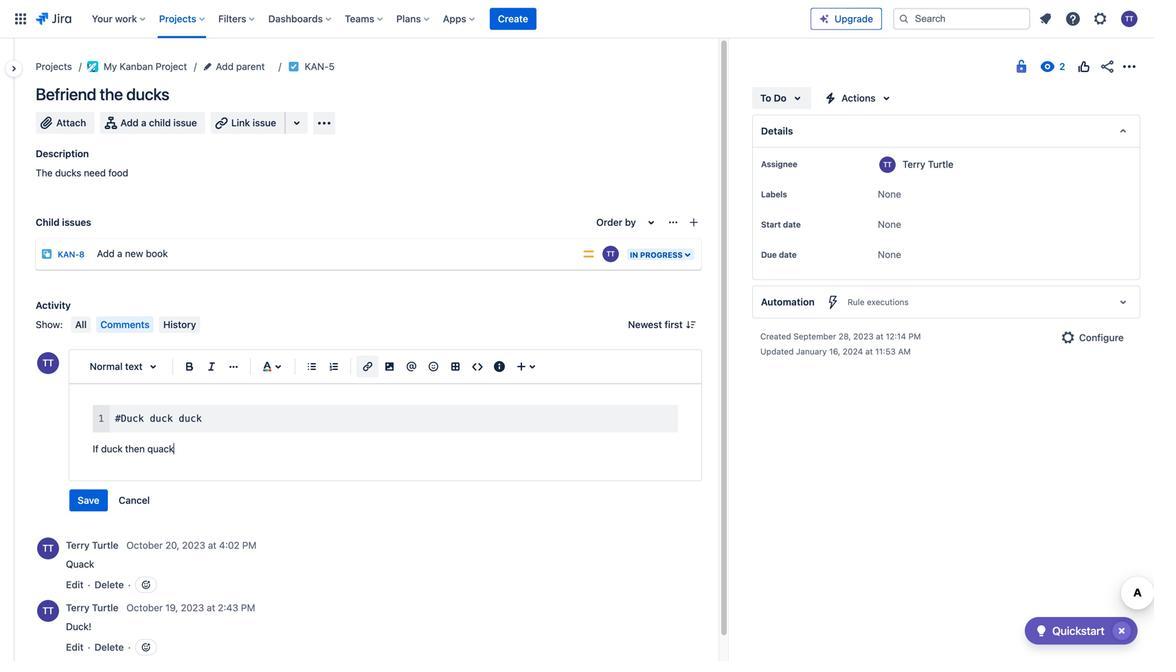 Task type: locate. For each thing, give the bounding box(es) containing it.
2 edit button from the top
[[66, 641, 84, 655]]

1 vertical spatial delete button
[[95, 641, 124, 655]]

create child image
[[688, 217, 699, 228]]

1 vertical spatial projects
[[36, 61, 72, 72]]

a inside button
[[141, 117, 147, 129]]

issue right link
[[253, 117, 276, 129]]

terry turtle inside popup button
[[66, 603, 118, 614]]

jira image
[[36, 11, 71, 27], [36, 11, 71, 27]]

newest
[[628, 319, 662, 331]]

order by
[[597, 217, 636, 228]]

edit down the "duck!"
[[66, 642, 84, 654]]

1 vertical spatial kan-
[[58, 250, 79, 259]]

duck for #duck duck duck
[[150, 413, 173, 425]]

add image, video, or file image
[[381, 359, 398, 375]]

edit down quack
[[66, 580, 84, 591]]

2 delete from the top
[[95, 642, 124, 654]]

0 vertical spatial ducks
[[126, 85, 169, 104]]

menu bar containing all
[[68, 317, 203, 333]]

12:14
[[886, 332, 906, 342]]

add reaction image for october 20, 2023 at 4:02 pm
[[140, 580, 151, 591]]

turtle down quack
[[92, 603, 118, 614]]

2 edit from the top
[[66, 642, 84, 654]]

2 none from the top
[[878, 219, 902, 230]]

add a child issue button
[[100, 112, 205, 134]]

pm right 2:43
[[241, 603, 255, 614]]

october left 20,
[[127, 540, 163, 551]]

0 horizontal spatial projects
[[36, 61, 72, 72]]

2 delete button from the top
[[95, 641, 124, 655]]

rule
[[848, 298, 865, 307]]

am
[[898, 347, 911, 357]]

child
[[149, 117, 171, 129]]

delete button for duck!
[[95, 641, 124, 655]]

2 horizontal spatial add
[[216, 61, 234, 72]]

2 vertical spatial none
[[878, 249, 902, 260]]

link issue
[[231, 117, 276, 129]]

1 delete from the top
[[95, 580, 124, 591]]

0 vertical spatial a
[[141, 117, 147, 129]]

1 horizontal spatial duck
[[150, 413, 173, 425]]

edit
[[66, 580, 84, 591], [66, 642, 84, 654]]

duck up quack
[[150, 413, 173, 425]]

upgrade button
[[812, 9, 882, 29]]

2 vertical spatial add
[[97, 248, 115, 259]]

0 vertical spatial date
[[783, 220, 801, 230]]

0 vertical spatial more information about this user image
[[37, 538, 59, 560]]

banner containing your work
[[0, 0, 1154, 38]]

terry inside dropdown button
[[66, 540, 90, 551]]

turtle for october 20, 2023 at 4:02 pm
[[92, 540, 118, 551]]

1 vertical spatial pm
[[242, 540, 257, 551]]

january
[[796, 347, 827, 357]]

delete button up terry turtle popup button
[[95, 579, 124, 592]]

pm for october 20, 2023 at 4:02 pm
[[242, 540, 257, 551]]

terry turtle up the "duck!"
[[66, 603, 118, 614]]

start
[[761, 220, 781, 230]]

edit button for quack
[[66, 579, 84, 592]]

at left 2:43
[[207, 603, 215, 614]]

copy link to issue image
[[332, 60, 343, 71]]

if
[[93, 444, 99, 455]]

issue right child
[[173, 117, 197, 129]]

add left parent
[[216, 61, 234, 72]]

kan-
[[305, 61, 329, 72], [58, 250, 79, 259]]

terry up the "duck!"
[[66, 603, 90, 614]]

0 vertical spatial edit button
[[66, 579, 84, 592]]

0 horizontal spatial issue
[[173, 117, 197, 129]]

terry inside popup button
[[66, 603, 90, 614]]

1 delete button from the top
[[95, 579, 124, 592]]

1 vertical spatial a
[[117, 248, 122, 259]]

1 vertical spatial ducks
[[55, 167, 81, 179]]

configure link
[[1055, 327, 1133, 349]]

my
[[104, 61, 117, 72]]

0 horizontal spatial a
[[117, 248, 122, 259]]

1 more information about this user image from the top
[[37, 538, 59, 560]]

none for start date
[[878, 219, 902, 230]]

1 horizontal spatial add
[[121, 117, 139, 129]]

2 october from the top
[[127, 603, 163, 614]]

2023 inside created september 28, 2023 at 12:14 pm updated january 16, 2024 at 11:53 am
[[854, 332, 874, 342]]

edit for duck!
[[66, 642, 84, 654]]

more information about this user image
[[879, 157, 896, 173]]

1 horizontal spatial projects
[[159, 13, 196, 24]]

28,
[[839, 332, 851, 342]]

1 vertical spatial none
[[878, 219, 902, 230]]

0 horizontal spatial duck
[[101, 444, 123, 455]]

the
[[100, 85, 123, 104]]

a left child
[[141, 117, 147, 129]]

2 more information about this user image from the top
[[37, 601, 59, 623]]

menu bar
[[68, 317, 203, 333]]

add app image
[[316, 115, 333, 132]]

1 horizontal spatial kan-
[[305, 61, 329, 72]]

pm right 4:02
[[242, 540, 257, 551]]

delete button
[[95, 579, 124, 592], [95, 641, 124, 655]]

add reaction image up october 19, 2023 at 2:43 pm
[[140, 580, 151, 591]]

terry turtle up quack
[[66, 540, 118, 551]]

to do
[[761, 92, 787, 104]]

issue
[[173, 117, 197, 129], [253, 117, 276, 129]]

projects button
[[155, 8, 210, 30]]

date right the due
[[779, 250, 797, 260]]

edit button down the "duck!"
[[66, 641, 84, 655]]

duck down the bold ⌘b icon
[[179, 413, 202, 425]]

pm up am
[[909, 332, 921, 342]]

turtle up quack
[[92, 540, 118, 551]]

link image
[[359, 359, 376, 375]]

more information about this user image
[[37, 538, 59, 560], [37, 601, 59, 623]]

projects up project
[[159, 13, 196, 24]]

duck right if
[[101, 444, 123, 455]]

2 add reaction image from the top
[[140, 643, 151, 654]]

16,
[[830, 347, 841, 357]]

2 vertical spatial pm
[[241, 603, 255, 614]]

1 vertical spatial delete
[[95, 642, 124, 654]]

2 vertical spatial 2023
[[181, 603, 204, 614]]

october left 19,
[[127, 603, 163, 614]]

2023 right 20,
[[182, 540, 205, 551]]

terry turtle down details element
[[903, 159, 954, 170]]

delete down terry turtle popup button
[[95, 642, 124, 654]]

my kanban project link
[[87, 58, 187, 75]]

add reaction image
[[140, 580, 151, 591], [140, 643, 151, 654]]

0 vertical spatial none
[[878, 189, 902, 200]]

date
[[783, 220, 801, 230], [779, 250, 797, 260]]

add left child
[[121, 117, 139, 129]]

0 horizontal spatial ducks
[[55, 167, 81, 179]]

create
[[498, 13, 528, 24]]

turtle
[[928, 159, 954, 170], [92, 540, 118, 551], [92, 603, 118, 614]]

2 vertical spatial terry
[[66, 603, 90, 614]]

at left 4:02
[[208, 540, 217, 551]]

date for start date
[[783, 220, 801, 230]]

kan- inside kan-5 link
[[305, 61, 329, 72]]

1 vertical spatial edit button
[[66, 641, 84, 655]]

the
[[36, 167, 53, 179]]

0 vertical spatial delete
[[95, 580, 124, 591]]

bold ⌘b image
[[181, 359, 198, 375]]

add inside dropdown button
[[216, 61, 234, 72]]

activity
[[36, 300, 71, 311]]

normal text
[[90, 361, 143, 372]]

add inside button
[[121, 117, 139, 129]]

executions
[[867, 298, 909, 307]]

history
[[163, 319, 196, 331]]

0 vertical spatial october
[[127, 540, 163, 551]]

1 vertical spatial more information about this user image
[[37, 601, 59, 623]]

terry turtle
[[903, 159, 954, 170], [66, 540, 118, 551], [66, 603, 118, 614]]

kan-5 link
[[305, 58, 335, 75]]

sidebar navigation image
[[0, 55, 30, 82]]

at
[[876, 332, 884, 342], [866, 347, 873, 357], [208, 540, 217, 551], [207, 603, 215, 614]]

2 horizontal spatial duck
[[179, 413, 202, 425]]

1 vertical spatial terry
[[66, 540, 90, 551]]

1 issue from the left
[[173, 117, 197, 129]]

ducks
[[126, 85, 169, 104], [55, 167, 81, 179]]

4:02
[[219, 540, 240, 551]]

11:53
[[876, 347, 896, 357]]

dismiss quickstart image
[[1111, 621, 1133, 643]]

appswitcher icon image
[[12, 11, 29, 27]]

my kanban project image
[[87, 61, 98, 72]]

2023 right 19,
[[181, 603, 204, 614]]

delete
[[95, 580, 124, 591], [95, 642, 124, 654]]

1 vertical spatial edit
[[66, 642, 84, 654]]

date right start
[[783, 220, 801, 230]]

0 vertical spatial kan-
[[305, 61, 329, 72]]

0 vertical spatial projects
[[159, 13, 196, 24]]

newest first
[[628, 319, 683, 331]]

edit button
[[66, 579, 84, 592], [66, 641, 84, 655]]

1 vertical spatial add
[[121, 117, 139, 129]]

1 october from the top
[[127, 540, 163, 551]]

vote options: no one has voted for this issue yet. image
[[1076, 58, 1093, 75]]

add
[[216, 61, 234, 72], [121, 117, 139, 129], [97, 248, 115, 259]]

kan- right issue type: subtask icon
[[58, 250, 79, 259]]

automation
[[761, 297, 815, 308]]

1 vertical spatial 2023
[[182, 540, 205, 551]]

banner
[[0, 0, 1154, 38]]

more information about this user image left the "duck!"
[[37, 601, 59, 623]]

group
[[69, 490, 158, 512]]

1 add reaction image from the top
[[140, 580, 151, 591]]

a for new
[[117, 248, 122, 259]]

0 vertical spatial add reaction image
[[140, 580, 151, 591]]

food
[[108, 167, 128, 179]]

october 19, 2023 at 2:43 pm
[[127, 603, 255, 614]]

delete up terry turtle popup button
[[95, 580, 124, 591]]

terry right more information about this user icon on the right of page
[[903, 159, 926, 170]]

edit button for duck!
[[66, 641, 84, 655]]

kan-8
[[58, 250, 85, 259]]

pm
[[909, 332, 921, 342], [242, 540, 257, 551], [241, 603, 255, 614]]

1 horizontal spatial a
[[141, 117, 147, 129]]

teams
[[345, 13, 374, 24]]

issue inside button
[[173, 117, 197, 129]]

check image
[[1033, 623, 1050, 640]]

1 vertical spatial add reaction image
[[140, 643, 151, 654]]

turtle inside popup button
[[92, 603, 118, 614]]

labels pin to top. only you can see pinned fields. image
[[790, 189, 801, 200]]

october for october 20, 2023 at 4:02 pm
[[127, 540, 163, 551]]

kan-8 link
[[58, 250, 85, 259]]

1 vertical spatial turtle
[[92, 540, 118, 551]]

Comment - Main content area, start typing to enter text. text field
[[93, 405, 678, 458]]

0 vertical spatial edit
[[66, 580, 84, 591]]

pm for october 19, 2023 at 2:43 pm
[[241, 603, 255, 614]]

numbered list ⌘⇧7 image
[[326, 359, 342, 375]]

befriend the ducks
[[36, 85, 169, 104]]

2023 up 2024
[[854, 332, 874, 342]]

1 vertical spatial date
[[779, 250, 797, 260]]

2 vertical spatial terry turtle
[[66, 603, 118, 614]]

2023 for october 19, 2023 at 2:43 pm
[[181, 603, 204, 614]]

0 vertical spatial 2023
[[854, 332, 874, 342]]

attach
[[56, 117, 86, 129]]

0 vertical spatial pm
[[909, 332, 921, 342]]

2 issue from the left
[[253, 117, 276, 129]]

terry turtle inside dropdown button
[[66, 540, 118, 551]]

add right 8
[[97, 248, 115, 259]]

projects up befriend
[[36, 61, 72, 72]]

automation element
[[752, 286, 1141, 319]]

3 none from the top
[[878, 249, 902, 260]]

link issue button
[[211, 112, 286, 134]]

save
[[78, 495, 99, 506]]

more information about this user image left quack
[[37, 538, 59, 560]]

at right 2024
[[866, 347, 873, 357]]

1 vertical spatial terry turtle
[[66, 540, 118, 551]]

emoji image
[[425, 359, 442, 375]]

comments
[[100, 319, 150, 331]]

1 horizontal spatial issue
[[253, 117, 276, 129]]

group containing save
[[69, 490, 158, 512]]

a left new
[[117, 248, 122, 259]]

add parent
[[216, 61, 265, 72]]

october for october 19, 2023 at 2:43 pm
[[127, 603, 163, 614]]

link
[[231, 117, 250, 129]]

1 vertical spatial october
[[127, 603, 163, 614]]

turtle down details element
[[928, 159, 954, 170]]

0 horizontal spatial add
[[97, 248, 115, 259]]

table image
[[447, 359, 464, 375]]

terry for october 20, 2023 at 4:02 pm
[[66, 540, 90, 551]]

edit button down quack
[[66, 579, 84, 592]]

assignee
[[761, 159, 798, 169]]

more information about this user image for duck!
[[37, 601, 59, 623]]

ducks down my kanban project
[[126, 85, 169, 104]]

your
[[92, 13, 113, 24]]

0 vertical spatial delete button
[[95, 579, 124, 592]]

ducks down 'description'
[[55, 167, 81, 179]]

apps
[[443, 13, 467, 24]]

1 edit from the top
[[66, 580, 84, 591]]

settings image
[[1093, 11, 1109, 27]]

save button
[[69, 490, 108, 512]]

projects inside projects dropdown button
[[159, 13, 196, 24]]

none for due date
[[878, 249, 902, 260]]

0 vertical spatial add
[[216, 61, 234, 72]]

kan- left 'copy link to issue' icon
[[305, 61, 329, 72]]

add reaction image down october 19, 2023 at 2:43 pm
[[140, 643, 151, 654]]

delete button down terry turtle popup button
[[95, 641, 124, 655]]

1 horizontal spatial ducks
[[126, 85, 169, 104]]

1 edit button from the top
[[66, 579, 84, 592]]

terry up quack
[[66, 540, 90, 551]]

0 horizontal spatial kan-
[[58, 250, 79, 259]]

turtle inside dropdown button
[[92, 540, 118, 551]]

terry turtle for october 19, 2023 at 2:43 pm
[[66, 603, 118, 614]]

2 vertical spatial turtle
[[92, 603, 118, 614]]



Task type: vqa. For each thing, say whether or not it's contained in the screenshot.
tab list
no



Task type: describe. For each thing, give the bounding box(es) containing it.
Search field
[[893, 8, 1031, 30]]

add for add a child issue
[[121, 117, 139, 129]]

duck!
[[66, 622, 91, 633]]

terry for october 19, 2023 at 2:43 pm
[[66, 603, 90, 614]]

parent
[[236, 61, 265, 72]]

configure
[[1080, 332, 1124, 344]]

kanban
[[120, 61, 153, 72]]

actions image
[[1122, 58, 1138, 75]]

20,
[[165, 540, 180, 551]]

october 20, 2023 at 4:02 pm
[[127, 540, 257, 551]]

apps button
[[439, 8, 480, 30]]

details
[[761, 125, 793, 137]]

delete for duck!
[[95, 642, 124, 654]]

quack
[[66, 559, 94, 570]]

add parent button
[[202, 58, 269, 75]]

add a new book link
[[91, 241, 577, 268]]

new
[[125, 248, 143, 259]]

issue inside 'button'
[[253, 117, 276, 129]]

mention image
[[403, 359, 420, 375]]

book
[[146, 248, 168, 259]]

kan- for 8
[[58, 250, 79, 259]]

link web pages and more image
[[289, 115, 305, 131]]

show:
[[36, 319, 63, 331]]

a for child
[[141, 117, 147, 129]]

child
[[36, 217, 60, 228]]

normal
[[90, 361, 123, 372]]

description
[[36, 148, 89, 159]]

to
[[761, 92, 772, 104]]

order
[[597, 217, 623, 228]]

0 vertical spatial turtle
[[928, 159, 954, 170]]

add reaction image for october 19, 2023 at 2:43 pm
[[140, 643, 151, 654]]

cancel
[[119, 495, 150, 506]]

0 vertical spatial terry turtle
[[903, 159, 954, 170]]

befriend
[[36, 85, 96, 104]]

all button
[[71, 317, 91, 333]]

attach button
[[36, 112, 94, 134]]

kan-5
[[305, 61, 335, 72]]

primary element
[[8, 0, 811, 38]]

do
[[774, 92, 787, 104]]

created
[[761, 332, 792, 342]]

task image
[[288, 61, 299, 72]]

due
[[761, 250, 777, 260]]

duck for if duck then quack
[[101, 444, 123, 455]]

info panel image
[[491, 359, 508, 375]]

newest first button
[[620, 317, 702, 333]]

date for due date
[[779, 250, 797, 260]]

at up 11:53 in the right bottom of the page
[[876, 332, 884, 342]]

help image
[[1065, 11, 1082, 27]]

pm inside created september 28, 2023 at 12:14 pm updated january 16, 2024 at 11:53 am
[[909, 332, 921, 342]]

add a child issue
[[121, 117, 197, 129]]

your work
[[92, 13, 137, 24]]

details element
[[752, 115, 1141, 148]]

add for add a new book
[[97, 248, 115, 259]]

need
[[84, 167, 106, 179]]

actions
[[842, 92, 876, 104]]

if duck then quack
[[93, 444, 174, 455]]

#duck
[[115, 413, 144, 425]]

edit for quack
[[66, 580, 84, 591]]

dashboards button
[[264, 8, 337, 30]]

italic ⌘i image
[[203, 359, 220, 375]]

projects for projects dropdown button
[[159, 13, 196, 24]]

search image
[[899, 13, 910, 24]]

issue actions image
[[668, 217, 679, 228]]

all
[[75, 319, 87, 331]]

5
[[329, 61, 335, 72]]

delete for quack
[[95, 580, 124, 591]]

2024
[[843, 347, 863, 357]]

0 vertical spatial terry
[[903, 159, 926, 170]]

more formatting image
[[225, 359, 242, 375]]

start date
[[761, 220, 801, 230]]

code snippet image
[[469, 359, 486, 375]]

the ducks need food
[[36, 167, 128, 179]]

projects for projects link at the left of the page
[[36, 61, 72, 72]]

quack
[[147, 444, 174, 455]]

history button
[[159, 317, 200, 333]]

labels
[[761, 190, 787, 199]]

by
[[625, 217, 636, 228]]

delete button for quack
[[95, 579, 124, 592]]

#duck duck duck
[[115, 413, 202, 425]]

updated
[[761, 347, 794, 357]]

cancel button
[[110, 490, 158, 512]]

plans button
[[392, 8, 435, 30]]

dashboards
[[268, 13, 323, 24]]

create button
[[490, 8, 537, 30]]

work
[[115, 13, 137, 24]]

kan- for 5
[[305, 61, 329, 72]]

to do button
[[752, 87, 812, 109]]

2023 for october 20, 2023 at 4:02 pm
[[182, 540, 205, 551]]

add for add parent
[[216, 61, 234, 72]]

first
[[665, 319, 683, 331]]

issues
[[62, 217, 91, 228]]

plans
[[396, 13, 421, 24]]

more information about this user image for quack
[[37, 538, 59, 560]]

projects link
[[36, 58, 72, 75]]

normal text button
[[83, 352, 167, 382]]

actions button
[[817, 87, 901, 109]]

text
[[125, 361, 143, 372]]

turtle for october 19, 2023 at 2:43 pm
[[92, 603, 118, 614]]

your work button
[[88, 8, 151, 30]]

comments button
[[96, 317, 154, 333]]

notifications image
[[1038, 11, 1054, 27]]

filters
[[218, 13, 246, 24]]

priority: medium image
[[582, 247, 596, 261]]

your profile and settings image
[[1122, 11, 1138, 27]]

terry turtle button
[[66, 539, 121, 553]]

created september 28, 2023 at 12:14 pm updated january 16, 2024 at 11:53 am
[[761, 332, 921, 357]]

quickstart button
[[1025, 618, 1138, 645]]

8
[[79, 250, 85, 259]]

upgrade
[[835, 13, 873, 24]]

19,
[[165, 603, 178, 614]]

issue type: subtask image
[[41, 249, 52, 260]]

rule executions
[[848, 298, 909, 307]]

due date
[[761, 250, 797, 260]]

child issues
[[36, 217, 91, 228]]

2:43
[[218, 603, 238, 614]]

order by button
[[588, 212, 665, 234]]

september
[[794, 332, 837, 342]]

then
[[125, 444, 145, 455]]

add a new book
[[97, 248, 168, 259]]

bullet list ⌘⇧8 image
[[304, 359, 320, 375]]

filters button
[[214, 8, 260, 30]]

1 none from the top
[[878, 189, 902, 200]]

terry turtle for october 20, 2023 at 4:02 pm
[[66, 540, 118, 551]]



